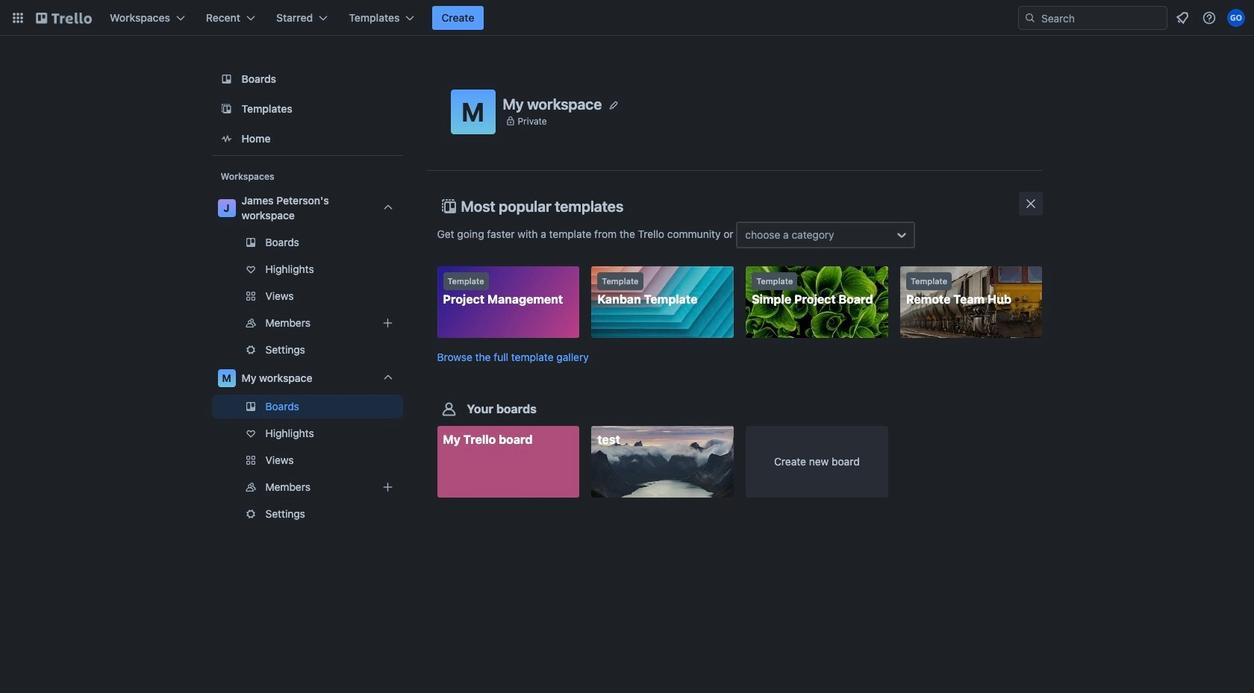 Task type: locate. For each thing, give the bounding box(es) containing it.
search image
[[1025, 12, 1037, 24]]

home image
[[218, 130, 236, 148]]

Search field
[[1037, 7, 1168, 28]]

back to home image
[[36, 6, 92, 30]]

add image
[[379, 314, 397, 332], [379, 479, 397, 497]]

board image
[[218, 70, 236, 88]]

2 add image from the top
[[379, 479, 397, 497]]

1 vertical spatial add image
[[379, 479, 397, 497]]

0 vertical spatial add image
[[379, 314, 397, 332]]

open information menu image
[[1203, 10, 1218, 25]]

gary orlando (garyorlando) image
[[1228, 9, 1246, 27]]

0 notifications image
[[1174, 9, 1192, 27]]



Task type: vqa. For each thing, say whether or not it's contained in the screenshot.
Edit button
no



Task type: describe. For each thing, give the bounding box(es) containing it.
primary element
[[0, 0, 1255, 36]]

template board image
[[218, 100, 236, 118]]

1 add image from the top
[[379, 314, 397, 332]]



